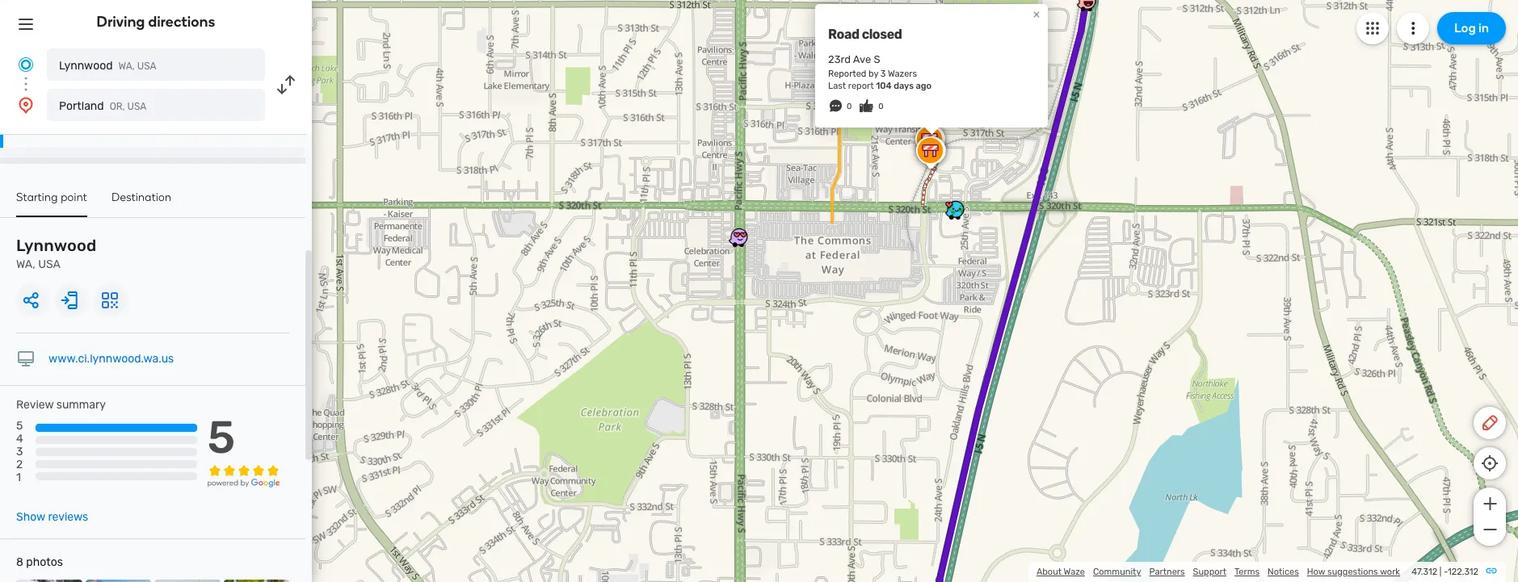 Task type: vqa. For each thing, say whether or not it's contained in the screenshot.
Point
yes



Task type: describe. For each thing, give the bounding box(es) containing it.
starting point
[[16, 191, 87, 204]]

1 vertical spatial lynnwood
[[16, 236, 96, 255]]

image 3 of lynnwood, lynnwood image
[[154, 580, 220, 583]]

2
[[16, 458, 23, 472]]

location image
[[16, 95, 36, 115]]

last
[[828, 81, 846, 91]]

2 0 from the left
[[879, 102, 884, 112]]

directions
[[148, 13, 215, 31]]

closed
[[862, 27, 902, 42]]

|
[[1440, 567, 1442, 578]]

show
[[16, 511, 45, 524]]

road closed
[[828, 27, 902, 42]]

reported
[[828, 69, 866, 79]]

point
[[61, 191, 87, 204]]

1 horizontal spatial wa,
[[118, 61, 135, 72]]

driving
[[97, 13, 145, 31]]

or,
[[110, 101, 125, 112]]

190.1
[[45, 123, 69, 134]]

×
[[1033, 6, 1040, 22]]

8
[[16, 556, 23, 570]]

notices
[[1268, 567, 1299, 578]]

summary
[[56, 398, 106, 412]]

1 0 from the left
[[847, 102, 852, 112]]

image 1 of lynnwood, lynnwood image
[[16, 580, 82, 583]]

47.312 | -122.312
[[1412, 567, 1479, 578]]

www.ci.lynnwood.wa.us link
[[48, 352, 174, 366]]

computer image
[[16, 350, 36, 369]]

about waze community partners support terms notices how suggestions work
[[1037, 567, 1400, 578]]

community
[[1093, 567, 1141, 578]]

zoom out image
[[1480, 520, 1500, 540]]

destination button
[[112, 191, 172, 216]]

show reviews
[[16, 511, 88, 524]]

reviews
[[48, 511, 88, 524]]

starting
[[16, 191, 58, 204]]

how suggestions work link
[[1307, 567, 1400, 578]]

3 inside 23rd ave s reported by 3 wazers last report 104 days ago
[[881, 69, 886, 79]]

terms link
[[1235, 567, 1260, 578]]

s
[[874, 53, 880, 65]]

road
[[828, 27, 859, 42]]

community link
[[1093, 567, 1141, 578]]

0 vertical spatial lynnwood wa, usa
[[59, 59, 156, 73]]



Task type: locate. For each thing, give the bounding box(es) containing it.
1 vertical spatial usa
[[127, 101, 147, 112]]

0 down report
[[847, 102, 852, 112]]

destination
[[112, 191, 172, 204]]

1 horizontal spatial 0
[[879, 102, 884, 112]]

work
[[1380, 567, 1400, 578]]

waze
[[1064, 567, 1085, 578]]

190.1 miles
[[45, 123, 102, 134]]

1 vertical spatial lynnwood wa, usa
[[16, 236, 96, 271]]

lynnwood down starting point button
[[16, 236, 96, 255]]

suggestions
[[1328, 567, 1378, 578]]

image 4 of lynnwood, lynnwood image
[[223, 580, 289, 583]]

4
[[16, 432, 23, 446]]

lynnwood wa, usa
[[59, 59, 156, 73], [16, 236, 96, 271]]

0 horizontal spatial wa,
[[16, 258, 35, 271]]

0 horizontal spatial 3
[[16, 445, 23, 459]]

link image
[[1485, 565, 1498, 578]]

lynnwood
[[59, 59, 113, 73], [16, 236, 96, 255]]

usa down starting point button
[[38, 258, 61, 271]]

about waze link
[[1037, 567, 1085, 578]]

5
[[207, 411, 235, 465], [16, 419, 23, 433]]

3 right by
[[881, 69, 886, 79]]

usa
[[137, 61, 156, 72], [127, 101, 147, 112], [38, 258, 61, 271]]

23rd
[[828, 53, 851, 65]]

23rd ave s reported by 3 wazers last report 104 days ago
[[828, 53, 932, 91]]

lynnwood up "portland"
[[59, 59, 113, 73]]

1 horizontal spatial 5
[[207, 411, 235, 465]]

1
[[16, 471, 21, 485]]

wa,
[[118, 61, 135, 72], [16, 258, 35, 271]]

miles
[[72, 123, 102, 134]]

0 vertical spatial usa
[[137, 61, 156, 72]]

lynnwood wa, usa up the portland or, usa
[[59, 59, 156, 73]]

image 2 of lynnwood, lynnwood image
[[85, 580, 151, 583]]

ave
[[853, 53, 871, 65]]

0 horizontal spatial 5
[[16, 419, 23, 433]]

starting point button
[[16, 191, 87, 217]]

support
[[1193, 567, 1227, 578]]

lynnwood wa, usa down starting point button
[[16, 236, 96, 271]]

wa, down starting point button
[[16, 258, 35, 271]]

8 photos
[[16, 556, 63, 570]]

0
[[847, 102, 852, 112], [879, 102, 884, 112]]

104
[[876, 81, 892, 91]]

5 for 5 4 3 2 1
[[16, 419, 23, 433]]

1 vertical spatial 3
[[16, 445, 23, 459]]

days
[[894, 81, 914, 91]]

report
[[848, 81, 874, 91]]

wazers
[[888, 69, 917, 79]]

pencil image
[[1480, 414, 1500, 433]]

partners link
[[1149, 567, 1185, 578]]

5 inside the 5 4 3 2 1
[[16, 419, 23, 433]]

0 down 104
[[879, 102, 884, 112]]

photos
[[26, 556, 63, 570]]

5 for 5
[[207, 411, 235, 465]]

0 vertical spatial wa,
[[118, 61, 135, 72]]

usa down 'driving directions'
[[137, 61, 156, 72]]

wa, up the or,
[[118, 61, 135, 72]]

ago
[[916, 81, 932, 91]]

www.ci.lynnwood.wa.us
[[48, 352, 174, 366]]

by
[[869, 69, 878, 79]]

0 vertical spatial lynnwood
[[59, 59, 113, 73]]

partners
[[1149, 567, 1185, 578]]

3 up "1" at the bottom
[[16, 445, 23, 459]]

× link
[[1029, 6, 1044, 22]]

review summary
[[16, 398, 106, 412]]

1 vertical spatial wa,
[[16, 258, 35, 271]]

notices link
[[1268, 567, 1299, 578]]

3 inside the 5 4 3 2 1
[[16, 445, 23, 459]]

support link
[[1193, 567, 1227, 578]]

2 vertical spatial usa
[[38, 258, 61, 271]]

47.312
[[1412, 567, 1438, 578]]

5 4 3 2 1
[[16, 419, 23, 485]]

usa inside the portland or, usa
[[127, 101, 147, 112]]

1 horizontal spatial 3
[[881, 69, 886, 79]]

-
[[1444, 567, 1448, 578]]

about
[[1037, 567, 1062, 578]]

0 vertical spatial 3
[[881, 69, 886, 79]]

122.312
[[1448, 567, 1479, 578]]

current location image
[[16, 55, 36, 74]]

3
[[881, 69, 886, 79], [16, 445, 23, 459]]

0 horizontal spatial 0
[[847, 102, 852, 112]]

review
[[16, 398, 54, 412]]

how
[[1307, 567, 1325, 578]]

portland
[[59, 99, 104, 113]]

zoom in image
[[1480, 495, 1500, 514]]

usa right the or,
[[127, 101, 147, 112]]

portland or, usa
[[59, 99, 147, 113]]

driving directions
[[97, 13, 215, 31]]

terms
[[1235, 567, 1260, 578]]



